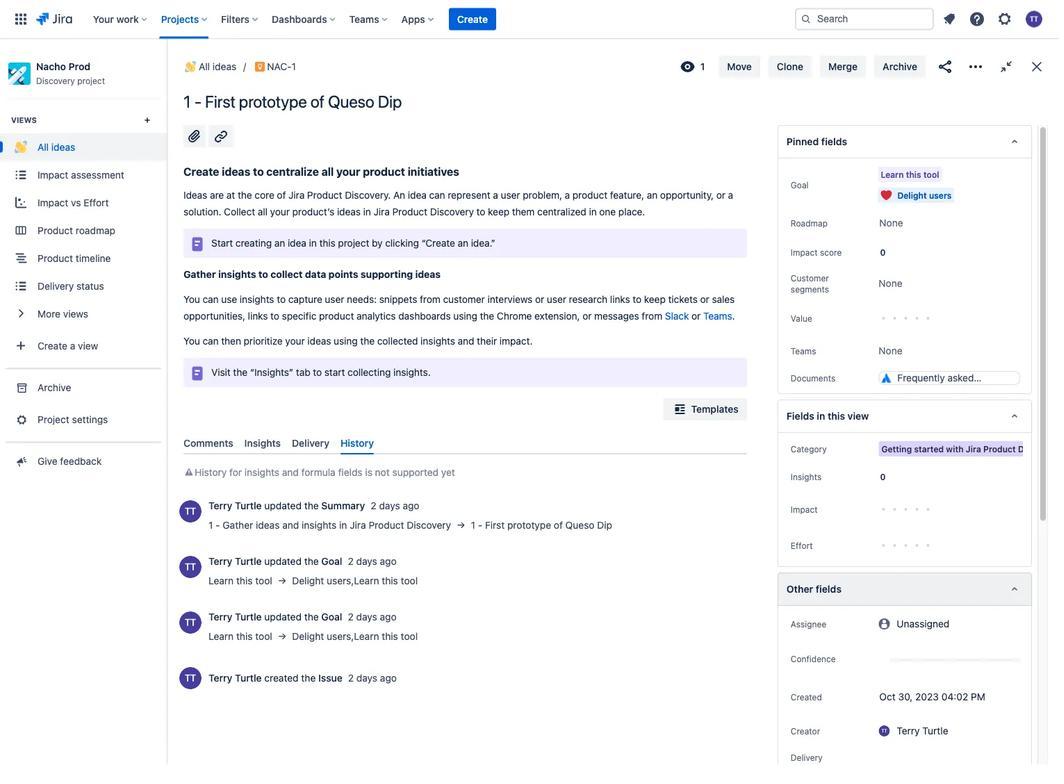 Task type: vqa. For each thing, say whether or not it's contained in the screenshot.


Task type: locate. For each thing, give the bounding box(es) containing it.
teams left apps
[[349, 13, 379, 25]]

supported
[[393, 467, 439, 478]]

-
[[194, 92, 202, 111], [216, 520, 220, 531], [478, 520, 483, 531]]

an
[[394, 189, 405, 201]]

1 vertical spatial all
[[258, 206, 268, 218]]

ideas up impact assessment
[[51, 141, 75, 153]]

goal inside goal popup button
[[791, 180, 809, 190]]

0 vertical spatial 0
[[880, 248, 886, 257]]

created button
[[787, 689, 827, 706]]

you for you can use insights to capture user needs: snippets from customer interviews or user research links to keep tickets or sales opportunities, links to specific product analytics dashboards using the chrome extension, or messages from
[[184, 294, 200, 305]]

1 horizontal spatial archive button
[[875, 56, 926, 78]]

0 horizontal spatial all
[[258, 206, 268, 218]]

updated down 1 - gather ideas and insights in jira product discovery
[[265, 556, 302, 567]]

keep left them
[[488, 206, 510, 218]]

0 vertical spatial prototype
[[239, 92, 307, 111]]

the right visit
[[233, 367, 248, 378]]

view right the fields
[[848, 411, 869, 422]]

capture
[[288, 294, 322, 305]]

banner
[[0, 0, 1060, 39]]

using down "customer"
[[454, 310, 478, 322]]

fields left is
[[338, 467, 363, 478]]

you up opportunities, at the left top
[[184, 294, 200, 305]]

pinned
[[787, 136, 819, 147]]

an right feature,
[[647, 189, 658, 201]]

create inside popup button
[[38, 340, 67, 351]]

an
[[647, 189, 658, 201], [274, 237, 285, 249], [458, 237, 469, 249]]

delivery inside group
[[38, 280, 74, 292]]

1 horizontal spatial keep
[[644, 294, 666, 305]]

1 vertical spatial prototype
[[508, 520, 551, 531]]

terry
[[209, 500, 232, 512], [209, 556, 232, 567], [209, 612, 232, 623], [209, 673, 232, 684], [897, 726, 920, 737]]

goal button
[[787, 177, 813, 193]]

clicking
[[385, 237, 419, 249]]

goal up the roadmap
[[791, 180, 809, 190]]

history for history for insights and formula fields is not supported yet
[[195, 467, 227, 478]]

1 vertical spatial delivery
[[292, 437, 330, 449]]

you for you can then prioritize your ideas using the collected insights and their impact.
[[184, 335, 200, 347]]

panel note image for start
[[189, 236, 206, 253]]

2 you from the top
[[184, 335, 200, 347]]

initiatives
[[408, 165, 459, 178]]

0 vertical spatial project
[[77, 76, 105, 86]]

2 horizontal spatial teams
[[791, 346, 817, 356]]

delight down 1 - gather ideas and insights in jira product discovery
[[292, 575, 324, 587]]

archive button up project settings button
[[0, 374, 167, 401]]

2 vertical spatial and
[[282, 520, 299, 531]]

nacho prod discovery project
[[36, 61, 105, 86]]

pinned fields element
[[778, 125, 1032, 159]]

archive
[[883, 61, 918, 72], [38, 382, 71, 393]]

can inside you can use insights to capture user needs: snippets from customer interviews or user research links to keep tickets or sales opportunities, links to specific product analytics dashboards using the chrome extension, or messages from
[[203, 294, 219, 305]]

ideas are at the core of jira product discovery. an idea can represent a user problem, a product feature, an opportunity, or a solution. collect all your product's ideas in jira product discovery to keep them centralized in one place.
[[184, 189, 736, 218]]

created
[[265, 673, 299, 684]]

visit the "insights" tab to start collecting insights.
[[211, 367, 431, 378]]

your up discovery.
[[336, 165, 360, 178]]

user down points
[[325, 294, 344, 305]]

can up opportunities, at the left top
[[203, 294, 219, 305]]

archive button left share icon
[[875, 56, 926, 78]]

0 vertical spatial none
[[880, 217, 904, 229]]

all
[[199, 61, 210, 72], [38, 141, 49, 153]]

sales
[[712, 294, 735, 305]]

archive up project
[[38, 382, 71, 393]]

jira image
[[36, 11, 72, 27], [36, 11, 72, 27]]

2 vertical spatial updated
[[265, 612, 302, 623]]

none down :heart: image
[[880, 217, 904, 229]]

0 vertical spatial goal
[[791, 180, 809, 190]]

their
[[477, 335, 497, 347]]

0 horizontal spatial of
[[277, 189, 286, 201]]

delivery
[[38, 280, 74, 292], [292, 437, 330, 449], [791, 753, 823, 763]]

specific
[[282, 310, 317, 322]]

1 horizontal spatial effort
[[791, 541, 813, 551]]

0 horizontal spatial queso
[[328, 92, 374, 111]]

your profile and settings image
[[1026, 11, 1043, 27]]

collect
[[224, 206, 255, 218]]

jira up the product's
[[289, 189, 305, 201]]

insights
[[218, 269, 256, 280], [240, 294, 274, 305], [421, 335, 455, 347], [245, 467, 280, 478], [302, 520, 337, 531]]

user up extension,
[[547, 294, 567, 305]]

feature,
[[610, 189, 645, 201]]

2 horizontal spatial product
[[573, 189, 608, 201]]

0 horizontal spatial idea
[[288, 237, 307, 249]]

0 vertical spatial effort
[[84, 197, 109, 208]]

in
[[363, 206, 371, 218], [589, 206, 597, 218], [309, 237, 317, 249], [817, 411, 826, 422], [339, 520, 347, 531]]

updated down formula
[[265, 500, 302, 512]]

fields in this view element
[[778, 400, 1032, 433]]

user up them
[[501, 189, 520, 201]]

1 vertical spatial effort
[[791, 541, 813, 551]]

0 horizontal spatial project
[[77, 76, 105, 86]]

0 vertical spatial insights
[[245, 437, 281, 449]]

1 vertical spatial all ideas link
[[0, 133, 167, 161]]

1 horizontal spatial delivery
[[292, 437, 330, 449]]

1 vertical spatial delight users,learn this tool
[[292, 631, 418, 643]]

are
[[210, 189, 224, 201]]

delivery inside the delivery progress
[[791, 753, 823, 763]]

more views
[[38, 308, 88, 319]]

2 panel note image from the top
[[189, 365, 206, 382]]

the left "issue"
[[301, 673, 316, 684]]

terry turtle
[[897, 726, 949, 737]]

delight users,learn this tool down 1 - gather ideas and insights in jira product discovery
[[292, 575, 418, 587]]

1 - first prototype of queso dip
[[184, 92, 402, 111], [471, 520, 613, 531]]

teams up documents
[[791, 346, 817, 356]]

in right the fields
[[817, 411, 826, 422]]

or right opportunity,
[[717, 189, 726, 201]]

2 horizontal spatial create
[[457, 13, 488, 25]]

product up the product's
[[307, 189, 342, 201]]

0 vertical spatial delight
[[898, 191, 927, 200]]

2 vertical spatial product
[[319, 310, 354, 322]]

delight
[[898, 191, 927, 200], [292, 575, 324, 587], [292, 631, 324, 643]]

2 horizontal spatial user
[[547, 294, 567, 305]]

keep up slack
[[644, 294, 666, 305]]

roadmap
[[791, 218, 828, 228]]

other fields
[[787, 584, 842, 595]]

1 you from the top
[[184, 294, 200, 305]]

visit
[[211, 367, 231, 378]]

0 vertical spatial teams
[[349, 13, 379, 25]]

insights inside tab list
[[245, 437, 281, 449]]

create ideas to centralize all your product initiatives
[[184, 165, 459, 178]]

impact.
[[500, 335, 533, 347]]

0 horizontal spatial 1 - first prototype of queso dip
[[184, 92, 402, 111]]

delight users,learn this tool up "issue"
[[292, 631, 418, 643]]

1 vertical spatial project
[[338, 237, 369, 249]]

impact down insights dropdown button
[[791, 505, 818, 515]]

gather down start
[[184, 269, 216, 280]]

project left by
[[338, 237, 369, 249]]

unassigned image
[[879, 619, 890, 630]]

0 horizontal spatial teams
[[349, 13, 379, 25]]

1 vertical spatial updated
[[265, 556, 302, 567]]

teams
[[349, 13, 379, 25], [704, 310, 733, 322], [791, 346, 817, 356]]

an right creating
[[274, 237, 285, 249]]

1 horizontal spatial all ideas link
[[182, 58, 237, 75]]

1 horizontal spatial user
[[501, 189, 520, 201]]

and
[[458, 335, 474, 347], [282, 467, 299, 478], [282, 520, 299, 531]]

1 vertical spatial links
[[248, 310, 268, 322]]

product inside ideas are at the core of jira product discovery. an idea can represent a user problem, a product feature, an opportunity, or a solution. collect all your product's ideas in jira product discovery to keep them centralized in one place.
[[573, 189, 608, 201]]

the right at
[[238, 189, 252, 201]]

the
[[238, 189, 252, 201], [480, 310, 494, 322], [360, 335, 375, 347], [233, 367, 248, 378], [304, 500, 319, 512], [304, 556, 319, 567], [304, 612, 319, 623], [301, 673, 316, 684]]

Search field
[[795, 8, 934, 30]]

in down discovery.
[[363, 206, 371, 218]]

can
[[429, 189, 445, 201], [203, 294, 219, 305], [203, 335, 219, 347]]

core
[[255, 189, 274, 201]]

0 vertical spatial create
[[457, 13, 488, 25]]

jira
[[289, 189, 305, 201], [374, 206, 390, 218], [966, 444, 982, 454], [350, 520, 366, 531]]

all ideas up impact assessment
[[38, 141, 75, 153]]

1 vertical spatial panel note image
[[189, 365, 206, 382]]

archive inside jira product discovery navigation element
[[38, 382, 71, 393]]

history inside tab list
[[341, 437, 374, 449]]

1 horizontal spatial gather
[[223, 520, 253, 531]]

documents button
[[787, 370, 840, 387]]

unassigned
[[897, 619, 950, 630]]

first
[[205, 92, 236, 111], [485, 520, 505, 531]]

1 delight users,learn this tool from the top
[[292, 575, 418, 587]]

insights right for
[[245, 467, 280, 478]]

vs
[[71, 197, 81, 208]]

represent
[[448, 189, 491, 201]]

terry turtle image
[[879, 726, 890, 737]]

fields
[[822, 136, 848, 147], [338, 467, 363, 478], [816, 584, 842, 595]]

product down needs: at the left of the page
[[319, 310, 354, 322]]

0 horizontal spatial history
[[195, 467, 227, 478]]

the up 'their'
[[480, 310, 494, 322]]

help image
[[969, 11, 986, 27]]

0 vertical spatial view
[[78, 340, 98, 351]]

turtle
[[235, 500, 262, 512], [235, 556, 262, 567], [235, 612, 262, 623], [235, 673, 262, 684], [923, 726, 949, 737]]

1 horizontal spatial create
[[184, 165, 219, 178]]

delight right :heart: image
[[898, 191, 927, 200]]

links up messages
[[610, 294, 630, 305]]

and left 'their'
[[458, 335, 474, 347]]

0 horizontal spatial effort
[[84, 197, 109, 208]]

panel note image
[[189, 236, 206, 253], [189, 365, 206, 382]]

0 vertical spatial fields
[[822, 136, 848, 147]]

none right customer segments popup button
[[879, 278, 903, 289]]

group containing all ideas
[[0, 98, 167, 368]]

learn this tool
[[881, 170, 940, 179], [209, 575, 272, 587], [209, 631, 272, 643]]

yet
[[441, 467, 455, 478]]

2 users,learn from the top
[[327, 631, 379, 643]]

solution.
[[184, 206, 221, 218]]

delight users
[[898, 191, 952, 200]]

goal down 1 - gather ideas and insights in jira product discovery
[[322, 556, 342, 567]]

history for history
[[341, 437, 374, 449]]

centralize
[[266, 165, 319, 178]]

banner containing your work
[[0, 0, 1060, 39]]

create right apps dropdown button
[[457, 13, 488, 25]]

0 vertical spatial of
[[310, 92, 325, 111]]

insights up use
[[218, 269, 256, 280]]

all ideas right :wave: image
[[199, 61, 237, 72]]

goal
[[791, 180, 809, 190], [322, 556, 342, 567], [322, 612, 342, 623]]

project settings image
[[14, 413, 28, 427]]

0 horizontal spatial archive button
[[0, 374, 167, 401]]

frequent
[[1020, 371, 1060, 382]]

product up the an
[[363, 165, 405, 178]]

0 horizontal spatial keep
[[488, 206, 510, 218]]

delivery up the "more"
[[38, 280, 74, 292]]

1 horizontal spatial history
[[341, 437, 374, 449]]

impact for impact vs effort
[[38, 197, 68, 208]]

product inside you can use insights to capture user needs: snippets from customer interviews or user research links to keep tickets or sales opportunities, links to specific product analytics dashboards using the chrome extension, or messages from
[[319, 310, 354, 322]]

current project sidebar image
[[152, 56, 182, 83]]

1 vertical spatial can
[[203, 294, 219, 305]]

score
[[820, 248, 842, 257]]

discovery inside ideas are at the core of jira product discovery. an idea can represent a user problem, a product feature, an opportunity, or a solution. collect all your product's ideas in jira product discovery to keep them centralized in one place.
[[430, 206, 474, 218]]

0 vertical spatial users,learn
[[327, 575, 379, 587]]

:wave: image
[[185, 61, 196, 72]]

jira down discovery.
[[374, 206, 390, 218]]

view
[[78, 340, 98, 351], [848, 411, 869, 422]]

2 vertical spatial can
[[203, 335, 219, 347]]

the inside ideas are at the core of jira product discovery. an idea can represent a user problem, a product feature, an opportunity, or a solution. collect all your product's ideas in jira product discovery to keep them centralized in one place.
[[238, 189, 252, 201]]

all ideas link down "projects" dropdown button
[[182, 58, 237, 75]]

0 vertical spatial keep
[[488, 206, 510, 218]]

is
[[365, 467, 373, 478]]

tab list containing comments
[[178, 432, 753, 455]]

clone
[[777, 61, 804, 72]]

teams inside popup button
[[349, 13, 379, 25]]

group
[[0, 98, 167, 368]]

settings image
[[997, 11, 1014, 27]]

2 vertical spatial of
[[554, 520, 563, 531]]

insights.
[[394, 367, 431, 378]]

0 horizontal spatial dip
[[378, 92, 402, 111]]

impact
[[38, 169, 68, 180], [38, 197, 68, 208], [791, 248, 818, 257], [791, 505, 818, 515]]

create inside button
[[457, 13, 488, 25]]

created
[[791, 692, 822, 702]]

user
[[501, 189, 520, 201], [325, 294, 344, 305], [547, 294, 567, 305]]

30,
[[899, 691, 913, 703]]

to down represent
[[477, 206, 486, 218]]

terry turtle updated the goal 2 days ago down 1 - gather ideas and insights in jira product discovery
[[209, 556, 397, 567]]

all inside ideas are at the core of jira product discovery. an idea can represent a user problem, a product feature, an opportunity, or a solution. collect all your product's ideas in jira product discovery to keep them centralized in one place.
[[258, 206, 268, 218]]

delivery progress
[[791, 753, 826, 765]]

gather
[[184, 269, 216, 280], [223, 520, 253, 531]]

2 delight users,learn this tool from the top
[[292, 631, 418, 643]]

product up one
[[573, 189, 608, 201]]

jira product discovery navigation element
[[0, 39, 167, 765]]

None range field
[[880, 648, 1021, 673]]

terry turtle updated the goal 2 days ago up terry turtle created the issue 2 days ago
[[209, 612, 397, 623]]

terry turtle updated the summary 2 days ago
[[209, 500, 420, 512]]

1 vertical spatial all
[[38, 141, 49, 153]]

all ideas inside group
[[38, 141, 75, 153]]

1 horizontal spatial dip
[[597, 520, 613, 531]]

oct
[[880, 691, 896, 703]]

idea."
[[471, 237, 496, 249]]

more views link
[[0, 300, 167, 328]]

1 vertical spatial 1 - first prototype of queso dip
[[471, 520, 613, 531]]

templates button
[[664, 398, 747, 421]]

all ideas link
[[182, 58, 237, 75], [0, 133, 167, 161]]

0 horizontal spatial user
[[325, 294, 344, 305]]

1 horizontal spatial of
[[310, 92, 325, 111]]

pm
[[971, 691, 986, 703]]

create down the "more"
[[38, 340, 67, 351]]

1 horizontal spatial 1 - first prototype of queso dip
[[471, 520, 613, 531]]

effort right vs
[[84, 197, 109, 208]]

from left slack
[[642, 310, 663, 322]]

fields inside 'element'
[[816, 584, 842, 595]]

2 0 from the top
[[880, 472, 886, 482]]

delivery inside tab list
[[292, 437, 330, 449]]

a down views
[[70, 340, 75, 351]]

impact up impact vs effort
[[38, 169, 68, 180]]

archive left share icon
[[883, 61, 918, 72]]

0 vertical spatial queso
[[328, 92, 374, 111]]

project
[[38, 414, 69, 425]]

0 horizontal spatial prototype
[[239, 92, 307, 111]]

idea inside ideas are at the core of jira product discovery. an idea can represent a user problem, a product feature, an opportunity, or a solution. collect all your product's ideas in jira product discovery to keep them centralized in one place.
[[408, 189, 427, 201]]

1 vertical spatial queso
[[566, 520, 595, 531]]

interviews
[[488, 294, 533, 305]]

1 vertical spatial you
[[184, 335, 200, 347]]

fields right other
[[816, 584, 842, 595]]

ideas down terry turtle updated the summary 2 days ago
[[256, 520, 280, 531]]

0 vertical spatial using
[[454, 310, 478, 322]]

creator button
[[787, 723, 825, 740]]

0 vertical spatial you
[[184, 294, 200, 305]]

apps button
[[397, 8, 439, 30]]

2 horizontal spatial an
[[647, 189, 658, 201]]

0 vertical spatial archive
[[883, 61, 918, 72]]

teams down sales
[[704, 310, 733, 322]]

1 inside popup button
[[701, 61, 705, 72]]

all right :wave: image
[[199, 61, 210, 72]]

the up terry turtle created the issue 2 days ago
[[304, 612, 319, 623]]

1 vertical spatial insights
[[791, 472, 822, 482]]

give feedback
[[38, 455, 102, 467]]

2 vertical spatial delight
[[292, 631, 324, 643]]

product roadmap
[[38, 225, 115, 236]]

delivery progress button
[[787, 750, 860, 765]]

users,learn up "issue"
[[327, 631, 379, 643]]

research
[[569, 294, 608, 305]]

1 vertical spatial fields
[[338, 467, 363, 478]]

0 vertical spatial first
[[205, 92, 236, 111]]

1 vertical spatial terry turtle updated the goal 2 days ago
[[209, 612, 397, 623]]

all up impact assessment
[[38, 141, 49, 153]]

tab list
[[178, 432, 753, 455]]

goal up "issue"
[[322, 612, 342, 623]]

can left then
[[203, 335, 219, 347]]

insights down category
[[791, 472, 822, 482]]

you inside you can use insights to capture user needs: snippets from customer interviews or user research links to keep tickets or sales opportunities, links to specific product analytics dashboards using the chrome extension, or messages from
[[184, 294, 200, 305]]

1 panel note image from the top
[[189, 236, 206, 253]]

can down initiatives
[[429, 189, 445, 201]]

and left formula
[[282, 467, 299, 478]]

0 horizontal spatial product
[[319, 310, 354, 322]]

impact up customer
[[791, 248, 818, 257]]

panel note image left visit
[[189, 365, 206, 382]]

:wave: image
[[185, 61, 196, 72], [15, 141, 27, 153], [15, 141, 27, 153]]

impact vs effort link
[[0, 189, 167, 217]]

0 vertical spatial all ideas link
[[182, 58, 237, 75]]

your down specific
[[285, 335, 305, 347]]

create up ideas
[[184, 165, 219, 178]]

3 updated from the top
[[265, 612, 302, 623]]

2 vertical spatial fields
[[816, 584, 842, 595]]

product up delivery status
[[38, 252, 73, 264]]

slack
[[665, 310, 689, 322]]

delivery up formula
[[292, 437, 330, 449]]

insights down dashboards
[[421, 335, 455, 347]]

create for create
[[457, 13, 488, 25]]

:heart: image
[[881, 190, 892, 201]]

1 horizontal spatial view
[[848, 411, 869, 422]]

give
[[38, 455, 57, 467]]

learn
[[881, 170, 904, 179], [209, 575, 234, 587], [209, 631, 234, 643]]

appswitcher icon image
[[13, 11, 29, 27]]

jira right with
[[966, 444, 982, 454]]

1 horizontal spatial insights
[[791, 472, 822, 482]]

delight up terry turtle created the issue 2 days ago
[[292, 631, 324, 643]]

fields
[[787, 411, 815, 422]]

points
[[329, 269, 358, 280]]

place.
[[619, 206, 645, 218]]

1 horizontal spatial idea
[[408, 189, 427, 201]]



Task type: describe. For each thing, give the bounding box(es) containing it.
with
[[947, 444, 964, 454]]

of inside ideas are at the core of jira product discovery. an idea can represent a user problem, a product feature, an opportunity, or a solution. collect all your product's ideas in jira product discovery to keep them centralized in one place.
[[277, 189, 286, 201]]

ideas right :wave: image
[[213, 61, 237, 72]]

a right opportunity,
[[728, 189, 734, 201]]

0 vertical spatial product
[[363, 165, 405, 178]]

projects button
[[157, 8, 213, 30]]

summary
[[322, 500, 365, 512]]

feedback image
[[14, 454, 28, 468]]

1 vertical spatial learn
[[209, 575, 234, 587]]

ideas inside ideas are at the core of jira product discovery. an idea can represent a user problem, a product feature, an opportunity, or a solution. collect all your product's ideas in jira product discovery to keep them centralized in one place.
[[337, 206, 361, 218]]

users
[[930, 191, 952, 200]]

filters
[[221, 13, 250, 25]]

create a view button
[[0, 332, 167, 360]]

product down not
[[369, 520, 404, 531]]

2 horizontal spatial -
[[478, 520, 483, 531]]

share image
[[937, 58, 954, 75]]

ideas inside group
[[51, 141, 75, 153]]

the down 1 - gather ideas and insights in jira product discovery
[[304, 556, 319, 567]]

creator
[[791, 727, 821, 736]]

0 vertical spatial from
[[420, 294, 441, 305]]

collected
[[377, 335, 418, 347]]

value
[[791, 314, 813, 323]]

impact for impact assessment
[[38, 169, 68, 180]]

0 horizontal spatial links
[[248, 310, 268, 322]]

0 vertical spatial 1 - first prototype of queso dip
[[184, 92, 402, 111]]

2 vertical spatial learn this tool
[[209, 631, 272, 643]]

delivery status
[[38, 280, 104, 292]]

the down analytics
[[360, 335, 375, 347]]

close image
[[1029, 58, 1046, 75]]

slack or teams .
[[665, 310, 735, 322]]

04:02
[[942, 691, 969, 703]]

collecting
[[348, 367, 391, 378]]

0 vertical spatial and
[[458, 335, 474, 347]]

views
[[11, 116, 37, 125]]

delivery for delivery status
[[38, 280, 74, 292]]

0 vertical spatial all
[[199, 61, 210, 72]]

1 horizontal spatial prototype
[[508, 520, 551, 531]]

tab
[[296, 367, 311, 378]]

to up messages
[[633, 294, 642, 305]]

panel note image for visit
[[189, 365, 206, 382]]

effort button
[[787, 537, 817, 554]]

2 horizontal spatial of
[[554, 520, 563, 531]]

2 updated from the top
[[265, 556, 302, 567]]

slack link
[[665, 310, 689, 322]]

or up extension,
[[535, 294, 545, 305]]

in down the product's
[[309, 237, 317, 249]]

:heart: image
[[881, 190, 892, 201]]

impact for impact score
[[791, 248, 818, 257]]

can for capture
[[203, 294, 219, 305]]

product down the an
[[392, 206, 428, 218]]

1 vertical spatial first
[[485, 520, 505, 531]]

progress
[[791, 764, 826, 765]]

notifications image
[[941, 11, 958, 27]]

1 vertical spatial dip
[[597, 520, 613, 531]]

teams link
[[704, 310, 733, 322]]

0 vertical spatial all ideas
[[199, 61, 237, 72]]

0 vertical spatial learn this tool
[[881, 170, 940, 179]]

impact score
[[791, 248, 842, 257]]

then
[[221, 335, 241, 347]]

settings
[[72, 414, 108, 425]]

views
[[63, 308, 88, 319]]

0 vertical spatial all
[[322, 165, 334, 178]]

all inside group
[[38, 141, 49, 153]]

apps
[[402, 13, 425, 25]]

1 0 from the top
[[880, 248, 886, 257]]

customer segments
[[791, 273, 830, 294]]

one
[[600, 206, 616, 218]]

move button
[[719, 56, 761, 78]]

getting started with jira product discovery
[[882, 444, 1059, 454]]

other fields element
[[778, 573, 1032, 606]]

your
[[93, 13, 114, 25]]

1 terry turtle updated the goal 2 days ago from the top
[[209, 556, 397, 567]]

product timeline link
[[0, 244, 167, 272]]

0 horizontal spatial -
[[194, 92, 202, 111]]

user inside ideas are at the core of jira product discovery. an idea can represent a user problem, a product feature, an opportunity, or a solution. collect all your product's ideas in jira product discovery to keep them centralized in one place.
[[501, 189, 520, 201]]

delivery for delivery progress
[[791, 753, 823, 763]]

clone button
[[769, 56, 812, 78]]

1 horizontal spatial an
[[458, 237, 469, 249]]

data
[[305, 269, 326, 280]]

2 vertical spatial goal
[[322, 612, 342, 623]]

impact assessment link
[[0, 161, 167, 189]]

to inside ideas are at the core of jira product discovery. an idea can represent a user problem, a product feature, an opportunity, or a solution. collect all your product's ideas in jira product discovery to keep them centralized in one place.
[[477, 206, 486, 218]]

link issue image
[[213, 128, 229, 145]]

product timeline
[[38, 252, 111, 264]]

start creating an idea in this project by clicking "create an idea."
[[211, 237, 496, 249]]

or up slack or teams .
[[701, 294, 710, 305]]

delivery status link
[[0, 272, 167, 300]]

not
[[375, 467, 390, 478]]

0 horizontal spatial first
[[205, 92, 236, 111]]

2 vertical spatial your
[[285, 335, 305, 347]]

1 vertical spatial archive button
[[0, 374, 167, 401]]

needs:
[[347, 294, 377, 305]]

ideas up at
[[222, 165, 250, 178]]

to left capture
[[277, 294, 286, 305]]

teams button
[[345, 8, 393, 30]]

category button
[[787, 441, 831, 457]]

or inside ideas are at the core of jira product discovery. an idea can represent a user problem, a product feature, an opportunity, or a solution. collect all your product's ideas in jira product discovery to keep them centralized in one place.
[[717, 189, 726, 201]]

1 button
[[676, 56, 711, 78]]

more
[[38, 308, 61, 319]]

merge button
[[820, 56, 866, 78]]

in left one
[[589, 206, 597, 218]]

1 horizontal spatial queso
[[566, 520, 595, 531]]

0 vertical spatial archive button
[[875, 56, 926, 78]]

0 horizontal spatial an
[[274, 237, 285, 249]]

confidence button
[[787, 651, 840, 667]]

0 vertical spatial dip
[[378, 92, 402, 111]]

to up core in the left of the page
[[253, 165, 264, 178]]

can inside ideas are at the core of jira product discovery. an idea can represent a user problem, a product feature, an opportunity, or a solution. collect all your product's ideas in jira product discovery to keep them centralized in one place.
[[429, 189, 445, 201]]

1 vertical spatial idea
[[288, 237, 307, 249]]

1 vertical spatial using
[[334, 335, 358, 347]]

oct 30, 2023 04:02 pm
[[880, 691, 986, 703]]

or down research
[[583, 310, 592, 322]]

in inside fields in this view element
[[817, 411, 826, 422]]

history for insights and formula fields is not supported yet
[[195, 467, 455, 478]]

0 vertical spatial links
[[610, 294, 630, 305]]

2 terry turtle updated the goal 2 days ago from the top
[[209, 612, 397, 623]]

assignee button
[[787, 616, 831, 633]]

you can then prioritize your ideas using the collected insights and their impact.
[[184, 335, 533, 347]]

issue
[[318, 673, 343, 684]]

opportunity,
[[660, 189, 714, 201]]

2 vertical spatial none
[[879, 345, 903, 357]]

to left specific
[[271, 310, 279, 322]]

keep inside you can use insights to capture user needs: snippets from customer interviews or user research links to keep tickets or sales opportunities, links to specific product analytics dashboards using the chrome extension, or messages from
[[644, 294, 666, 305]]

using inside you can use insights to capture user needs: snippets from customer interviews or user research links to keep tickets or sales opportunities, links to specific product analytics dashboards using the chrome extension, or messages from
[[454, 310, 478, 322]]

product down impact vs effort
[[38, 225, 73, 236]]

1 horizontal spatial from
[[642, 310, 663, 322]]

teams button
[[787, 343, 821, 359]]

editor templates image
[[672, 401, 689, 418]]

1 horizontal spatial archive
[[883, 61, 918, 72]]

0 vertical spatial your
[[336, 165, 360, 178]]

ideas up 'visit the "insights" tab to start collecting insights.'
[[308, 335, 331, 347]]

keep inside ideas are at the core of jira product discovery. an idea can represent a user problem, a product feature, an opportunity, or a solution. collect all your product's ideas in jira product discovery to keep them centralized in one place.
[[488, 206, 510, 218]]

nac-
[[267, 61, 292, 72]]

add attachment image
[[186, 128, 203, 145]]

problem,
[[523, 189, 562, 201]]

your inside ideas are at the core of jira product discovery. an idea can represent a user problem, a product feature, an opportunity, or a solution. collect all your product's ideas in jira product discovery to keep them centralized in one place.
[[270, 206, 290, 218]]

1 updated from the top
[[265, 500, 302, 512]]

projects
[[161, 13, 199, 25]]

templates
[[691, 404, 739, 415]]

view inside create a view popup button
[[78, 340, 98, 351]]

project inside nacho prod discovery project
[[77, 76, 105, 86]]

a up centralized
[[565, 189, 570, 201]]

product right with
[[984, 444, 1016, 454]]

1 vertical spatial goal
[[322, 556, 342, 567]]

by
[[372, 237, 383, 249]]

0 horizontal spatial all ideas link
[[0, 133, 167, 161]]

ideas
[[184, 189, 207, 201]]

0 vertical spatial gather
[[184, 269, 216, 280]]

terry turtle created the issue 2 days ago
[[209, 673, 397, 684]]

1 vertical spatial learn this tool
[[209, 575, 272, 587]]

documents
[[791, 373, 836, 383]]

messages
[[595, 310, 639, 322]]

effort inside "impact vs effort" link
[[84, 197, 109, 208]]

frequent link
[[880, 371, 1060, 384]]

search image
[[801, 14, 812, 25]]

ideas down "create
[[415, 269, 441, 280]]

to left collect
[[259, 269, 268, 280]]

create for create ideas to centralize all your product initiatives
[[184, 165, 219, 178]]

work
[[116, 13, 139, 25]]

the up 1 - gather ideas and insights in jira product discovery
[[304, 500, 319, 512]]

nac-1
[[267, 61, 296, 72]]

primary element
[[8, 0, 795, 39]]

a inside popup button
[[70, 340, 75, 351]]

1 vertical spatial delight
[[292, 575, 324, 587]]

project settings
[[38, 414, 108, 425]]

teams inside dropdown button
[[791, 346, 817, 356]]

in down summary
[[339, 520, 347, 531]]

discovery.
[[345, 189, 391, 201]]

discovery inside nacho prod discovery project
[[36, 76, 75, 86]]

dashboards
[[399, 310, 451, 322]]

fields for pinned fields
[[822, 136, 848, 147]]

create a view
[[38, 340, 98, 351]]

more image
[[968, 58, 985, 75]]

can for ideas
[[203, 335, 219, 347]]

1 horizontal spatial teams
[[704, 310, 733, 322]]

effort inside effort dropdown button
[[791, 541, 813, 551]]

insights down terry turtle updated the summary 2 days ago
[[302, 520, 337, 531]]

confidence
[[791, 654, 836, 664]]

create for create a view
[[38, 340, 67, 351]]

2 vertical spatial learn
[[209, 631, 234, 643]]

insights button
[[787, 469, 826, 485]]

comments
[[184, 437, 233, 449]]

or right "slack" link
[[692, 310, 701, 322]]

fields for other fields
[[816, 584, 842, 595]]

a right represent
[[493, 189, 498, 201]]

customer segments button
[[787, 270, 860, 298]]

0 vertical spatial learn
[[881, 170, 904, 179]]

1 horizontal spatial -
[[216, 520, 220, 531]]

1 vertical spatial and
[[282, 467, 299, 478]]

view inside fields in this view element
[[848, 411, 869, 422]]

gather insights to collect data points supporting ideas
[[184, 269, 441, 280]]

extension,
[[535, 310, 580, 322]]

timeline
[[76, 252, 111, 264]]

to right tab
[[313, 367, 322, 378]]

give feedback button
[[0, 447, 167, 475]]

an inside ideas are at the core of jira product discovery. an idea can represent a user problem, a product feature, an opportunity, or a solution. collect all your product's ideas in jira product discovery to keep them centralized in one place.
[[647, 189, 658, 201]]

delivery for delivery
[[292, 437, 330, 449]]

1 users,learn from the top
[[327, 575, 379, 587]]

"create
[[422, 237, 455, 249]]

fields in this view
[[787, 411, 869, 422]]

collapse image
[[998, 58, 1015, 75]]

product roadmap link
[[0, 217, 167, 244]]

other
[[787, 584, 814, 595]]

pinned fields
[[787, 136, 848, 147]]

insights inside dropdown button
[[791, 472, 822, 482]]

1 horizontal spatial project
[[338, 237, 369, 249]]

impact for impact
[[791, 505, 818, 515]]

the inside you can use insights to capture user needs: snippets from customer interviews or user research links to keep tickets or sales opportunities, links to specific product analytics dashboards using the chrome extension, or messages from
[[480, 310, 494, 322]]

jira down summary
[[350, 520, 366, 531]]

insights inside you can use insights to capture user needs: snippets from customer interviews or user research links to keep tickets or sales opportunities, links to specific product analytics dashboards using the chrome extension, or messages from
[[240, 294, 274, 305]]

1 vertical spatial none
[[879, 278, 903, 289]]



